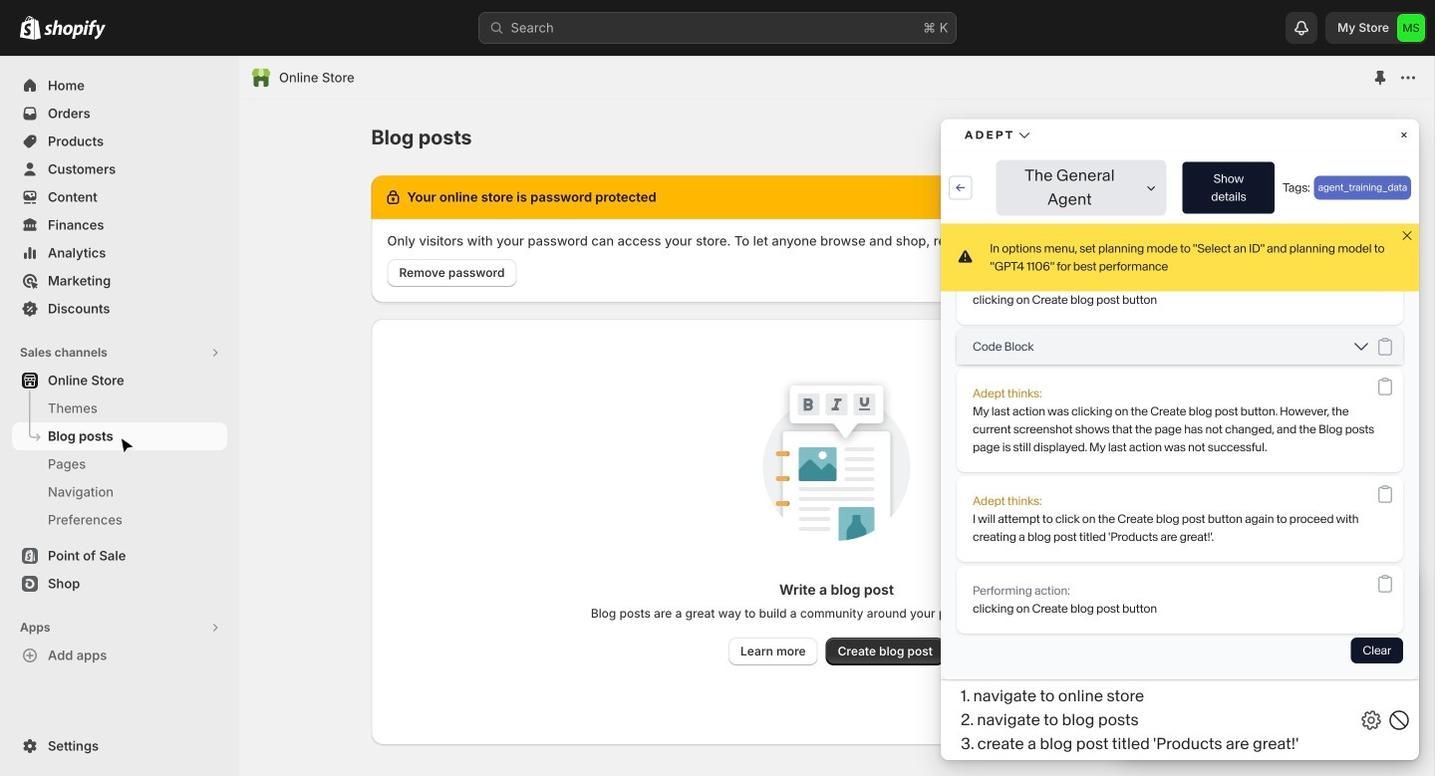 Task type: describe. For each thing, give the bounding box(es) containing it.
online store image
[[251, 68, 271, 88]]

shopify image
[[44, 20, 106, 40]]



Task type: vqa. For each thing, say whether or not it's contained in the screenshot.
MY STORE icon in the right of the page
yes



Task type: locate. For each thing, give the bounding box(es) containing it.
my store image
[[1397, 14, 1425, 42]]

shopify image
[[20, 16, 41, 40]]



